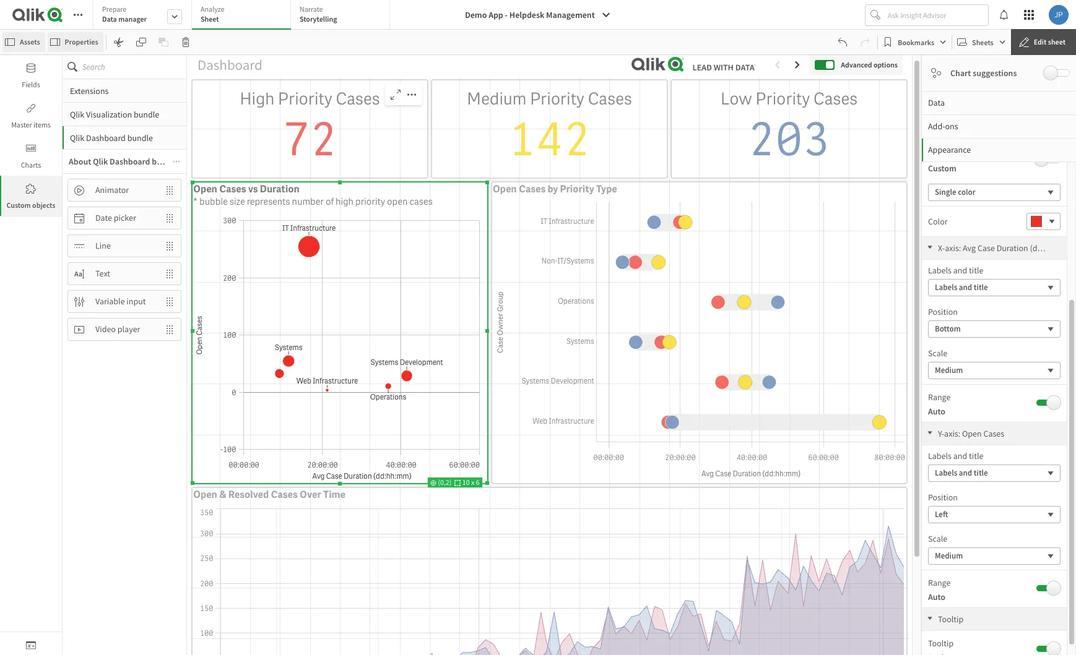 Task type: describe. For each thing, give the bounding box(es) containing it.
charts
[[21, 160, 41, 170]]

ons
[[945, 121, 958, 132]]

appearance tab panel
[[922, 119, 1076, 656]]

about
[[69, 156, 91, 167]]

axis: for x-
[[945, 243, 961, 254]]

sheets button
[[955, 32, 1009, 52]]

x
[[471, 478, 475, 487]]

(0,2)
[[436, 478, 455, 487]]

custom for custom
[[928, 163, 957, 174]]

over
[[300, 489, 321, 502]]

edit sheet
[[1034, 37, 1066, 46]]

items
[[33, 120, 51, 129]]

scale for x-axis: avg case duration (dd:hh:mm)
[[928, 348, 948, 359]]

auto for x-axis: avg case duration (dd:hh:mm)
[[928, 406, 946, 417]]

properties button
[[47, 32, 103, 52]]

scatter chart image
[[931, 68, 941, 78]]

color
[[928, 216, 948, 227]]

assets button
[[2, 32, 45, 52]]

sheets
[[972, 37, 994, 47]]

Search text field
[[82, 55, 186, 79]]

range auto for y-axis: open cases
[[928, 578, 951, 603]]

add-ons
[[928, 121, 958, 132]]

manager
[[118, 14, 147, 24]]

more information image
[[173, 150, 180, 173]]

cases inside high priority cases 72
[[336, 88, 380, 110]]

position for x-
[[928, 307, 958, 318]]

triangle bottom image
[[922, 616, 938, 622]]

edit
[[1034, 37, 1047, 46]]

high
[[336, 196, 354, 208]]

low
[[721, 88, 752, 110]]

open & resolved cases over time
[[193, 489, 345, 502]]

text
[[95, 268, 110, 279]]

priority
[[355, 196, 385, 208]]

time
[[323, 489, 345, 502]]

master items
[[11, 120, 51, 129]]

scale for y-axis: open cases
[[928, 534, 948, 545]]

qlik for qlik dashboard bundle
[[70, 132, 84, 143]]

advanced
[[841, 60, 872, 69]]

priority for 72
[[278, 88, 332, 110]]

player
[[118, 324, 140, 335]]

qlik dashboard bundle
[[70, 132, 153, 143]]

data tab
[[922, 91, 1076, 115]]

high priority cases 72
[[240, 88, 380, 170]]

range for x-axis: avg case duration (dd:hh:mm)
[[928, 392, 951, 403]]

master items button
[[0, 95, 62, 136]]

storytelling
[[300, 14, 337, 24]]

position for y-
[[928, 492, 958, 503]]

advanced options
[[841, 60, 898, 69]]

title for open
[[969, 451, 984, 462]]

triangle bottom image for y-
[[922, 430, 938, 437]]

-
[[505, 9, 508, 20]]

narrate
[[300, 4, 323, 14]]

2 vertical spatial qlik
[[93, 156, 108, 167]]

helpdesk
[[510, 9, 544, 20]]

tab list containing prepare
[[93, 0, 394, 31]]

app
[[489, 9, 503, 20]]

bundle for qlik visualization bundle
[[134, 109, 159, 120]]

priority right by
[[560, 183, 594, 196]]

database image
[[26, 63, 36, 73]]

case
[[978, 243, 995, 254]]

range for y-axis: open cases
[[928, 578, 951, 589]]

labels and title for avg
[[928, 265, 984, 276]]

bundle for qlik dashboard bundle
[[127, 132, 153, 143]]

demo app - helpdesk management
[[465, 9, 595, 20]]

and for avg
[[953, 265, 967, 276]]

add-ons tab
[[922, 115, 1076, 138]]

move image for animator
[[159, 180, 181, 201]]

open for open cases by priority type
[[493, 183, 517, 196]]

range auto for x-axis: avg case duration (dd:hh:mm)
[[928, 392, 951, 417]]

203
[[748, 110, 830, 170]]

move image for text
[[159, 263, 181, 285]]

data inside the prepare data manager
[[102, 14, 117, 24]]

vs
[[248, 183, 258, 196]]

custom objects button
[[0, 176, 62, 216]]

dashboard inside tab
[[86, 132, 126, 143]]

move image for variable input
[[159, 291, 181, 312]]

add-
[[928, 121, 945, 132]]

&
[[219, 489, 226, 502]]

prepare
[[102, 4, 127, 14]]

appearance
[[928, 144, 971, 155]]

labels and title for open
[[928, 451, 984, 462]]

high
[[240, 88, 275, 110]]

of
[[326, 196, 334, 208]]

y-
[[938, 429, 944, 440]]

demo
[[465, 9, 487, 20]]

picker
[[114, 212, 136, 224]]

qlik visualization bundle
[[70, 109, 159, 120]]

open
[[387, 196, 408, 208]]

edit sheet button
[[1011, 29, 1076, 55]]

x-
[[938, 243, 945, 254]]

labels for y-
[[928, 451, 952, 462]]

analyze sheet
[[201, 4, 224, 24]]

analyze
[[201, 4, 224, 14]]

variable
[[95, 296, 125, 307]]

undo image
[[838, 37, 848, 47]]

10
[[462, 478, 470, 487]]

tab list containing extensions
[[63, 79, 186, 656]]

extensions
[[70, 85, 109, 96]]

options
[[874, 60, 898, 69]]

duration inside appearance tab panel
[[997, 243, 1028, 254]]



Task type: locate. For each thing, give the bounding box(es) containing it.
appearance tab
[[922, 138, 1076, 162]]

application containing 72
[[0, 0, 1076, 656]]

qlik for qlik visualization bundle
[[70, 109, 84, 120]]

date
[[95, 212, 112, 224]]

2 title from the top
[[969, 451, 984, 462]]

variables image
[[26, 641, 36, 651]]

qlik
[[70, 109, 84, 120], [70, 132, 84, 143], [93, 156, 108, 167]]

labels down x-
[[928, 265, 952, 276]]

title for avg
[[969, 265, 984, 276]]

qlik down extensions
[[70, 109, 84, 120]]

bundle
[[134, 109, 159, 120], [127, 132, 153, 143], [152, 156, 178, 167]]

6
[[476, 478, 480, 487]]

range up y- at the bottom right
[[928, 392, 951, 403]]

auto for y-axis: open cases
[[928, 592, 946, 603]]

bundle up qlik dashboard bundle tab
[[134, 109, 159, 120]]

priority
[[278, 88, 332, 110], [530, 88, 585, 110], [756, 88, 810, 110], [560, 183, 594, 196]]

open
[[193, 183, 217, 196], [493, 183, 517, 196], [962, 429, 982, 440], [193, 489, 217, 502]]

and down 'avg'
[[953, 265, 967, 276]]

0 horizontal spatial data
[[102, 14, 117, 24]]

1 labels and title from the top
[[928, 265, 984, 276]]

priority right medium
[[530, 88, 585, 110]]

custom objects
[[6, 201, 55, 210]]

0 vertical spatial range
[[928, 392, 951, 403]]

priority down next sheet: performance image
[[756, 88, 810, 110]]

fields button
[[0, 55, 62, 95]]

duration right vs
[[260, 183, 300, 196]]

range up triangle bottom icon
[[928, 578, 951, 589]]

0 vertical spatial axis:
[[945, 243, 961, 254]]

copy image
[[136, 37, 146, 47]]

assets
[[20, 37, 40, 46]]

1 vertical spatial custom
[[6, 201, 31, 210]]

dashboard down visualization
[[86, 132, 126, 143]]

range auto
[[928, 392, 951, 417], [928, 578, 951, 603]]

1 vertical spatial scale
[[928, 534, 948, 545]]

x-axis: avg case duration (dd:hh:mm)
[[938, 243, 1073, 254]]

and for open
[[953, 451, 967, 462]]

1 position from the top
[[928, 307, 958, 318]]

1 vertical spatial move image
[[159, 291, 181, 312]]

qlik right about
[[93, 156, 108, 167]]

open left size
[[193, 183, 217, 196]]

1 vertical spatial axis:
[[944, 429, 961, 440]]

1 vertical spatial tab list
[[63, 79, 186, 656]]

chart suggestions
[[951, 67, 1017, 79]]

2 auto from the top
[[928, 592, 946, 603]]

1 vertical spatial triangle bottom image
[[922, 430, 938, 437]]

resolved
[[228, 489, 269, 502]]

number
[[292, 196, 324, 208]]

1 vertical spatial duration
[[997, 243, 1028, 254]]

2 position from the top
[[928, 492, 958, 503]]

1 vertical spatial dashboard
[[110, 156, 150, 167]]

open cases vs duration * bubble size represents number of high priority open cases
[[193, 183, 433, 208]]

fields
[[22, 80, 40, 89]]

triangle bottom image for x-
[[922, 245, 938, 251]]

cases inside "medium priority cases 142"
[[588, 88, 632, 110]]

1 move image from the top
[[159, 180, 181, 201]]

2 scale from the top
[[928, 534, 948, 545]]

dashboard
[[86, 132, 126, 143], [110, 156, 150, 167]]

chart
[[951, 67, 971, 79]]

qlik up about
[[70, 132, 84, 143]]

master
[[11, 120, 32, 129]]

Ask Insight Advisor text field
[[886, 5, 988, 25]]

size
[[230, 196, 245, 208]]

link image
[[26, 103, 36, 113]]

delete image
[[181, 37, 190, 47]]

duration right case
[[997, 243, 1028, 254]]

2 and from the top
[[953, 451, 967, 462]]

title down 'avg'
[[969, 265, 984, 276]]

0 horizontal spatial custom
[[6, 201, 31, 210]]

custom inside appearance tab panel
[[928, 163, 957, 174]]

avg
[[963, 243, 976, 254]]

data down prepare
[[102, 14, 117, 24]]

1 vertical spatial position
[[928, 492, 958, 503]]

move image
[[159, 263, 181, 285], [159, 291, 181, 312]]

1 vertical spatial tooltip
[[928, 638, 954, 650]]

*
[[193, 196, 198, 208]]

0 vertical spatial auto
[[928, 406, 946, 417]]

4 move image from the top
[[159, 319, 181, 340]]

qlik dashboard bundle tab
[[63, 126, 186, 150]]

1 range from the top
[[928, 392, 951, 403]]

priority right high
[[278, 88, 332, 110]]

duration
[[260, 183, 300, 196], [997, 243, 1028, 254]]

open right y- at the bottom right
[[962, 429, 982, 440]]

represents
[[247, 196, 290, 208]]

142
[[508, 110, 591, 170]]

1 range auto from the top
[[928, 392, 951, 417]]

bookmarks
[[898, 37, 934, 47]]

1 vertical spatial auto
[[928, 592, 946, 603]]

1 vertical spatial range auto
[[928, 578, 951, 603]]

0 horizontal spatial duration
[[260, 183, 300, 196]]

0 vertical spatial position
[[928, 307, 958, 318]]

72
[[282, 110, 337, 170]]

range auto up y- at the bottom right
[[928, 392, 951, 417]]

and down y-axis: open cases
[[953, 451, 967, 462]]

labels for x-
[[928, 265, 952, 276]]

1 title from the top
[[969, 265, 984, 276]]

0 vertical spatial custom
[[928, 163, 957, 174]]

video
[[95, 324, 116, 335]]

animator
[[95, 185, 129, 196]]

0 vertical spatial title
[[969, 265, 984, 276]]

1 labels from the top
[[928, 265, 952, 276]]

position
[[928, 307, 958, 318], [928, 492, 958, 503]]

labels and title down y- at the bottom right
[[928, 451, 984, 462]]

duration inside open cases vs duration * bubble size represents number of high priority open cases
[[260, 183, 300, 196]]

auto up triangle bottom icon
[[928, 592, 946, 603]]

move image for video player
[[159, 319, 181, 340]]

suggestions
[[973, 67, 1017, 79]]

priority inside "medium priority cases 142"
[[530, 88, 585, 110]]

1 vertical spatial and
[[953, 451, 967, 462]]

video player
[[95, 324, 140, 335]]

1 auto from the top
[[928, 406, 946, 417]]

cut image
[[114, 37, 124, 47]]

and
[[953, 265, 967, 276], [953, 451, 967, 462]]

auto up y- at the bottom right
[[928, 406, 946, 417]]

axis: for y-
[[944, 429, 961, 440]]

about qlik dashboard bundle
[[69, 156, 178, 167]]

priority for 203
[[756, 88, 810, 110]]

labels and title down 'avg'
[[928, 265, 984, 276]]

0 vertical spatial and
[[953, 265, 967, 276]]

dashboard down qlik dashboard bundle tab
[[110, 156, 150, 167]]

1 horizontal spatial custom
[[928, 163, 957, 174]]

open inside appearance tab panel
[[962, 429, 982, 440]]

priority inside high priority cases 72
[[278, 88, 332, 110]]

date picker
[[95, 212, 136, 224]]

open for open cases vs duration * bubble size represents number of high priority open cases
[[193, 183, 217, 196]]

custom inside button
[[6, 201, 31, 210]]

0 vertical spatial labels and title
[[928, 265, 984, 276]]

triangle bottom image
[[922, 245, 938, 251], [922, 430, 938, 437]]

prepare data manager
[[102, 4, 147, 24]]

low priority cases 203
[[721, 88, 858, 170]]

0 vertical spatial duration
[[260, 183, 300, 196]]

1 vertical spatial labels and title
[[928, 451, 984, 462]]

custom down appearance
[[928, 163, 957, 174]]

1 vertical spatial data
[[928, 97, 945, 108]]

1 scale from the top
[[928, 348, 948, 359]]

properties
[[65, 37, 98, 46]]

james peterson image
[[1049, 5, 1069, 25]]

2 range auto from the top
[[928, 578, 951, 603]]

auto
[[928, 406, 946, 417], [928, 592, 946, 603]]

line
[[95, 240, 111, 251]]

data up add-
[[928, 97, 945, 108]]

2 labels from the top
[[928, 451, 952, 462]]

sheet
[[201, 14, 219, 24]]

open left by
[[493, 183, 517, 196]]

type
[[596, 183, 617, 196]]

3 move image from the top
[[159, 236, 181, 257]]

0 vertical spatial triangle bottom image
[[922, 245, 938, 251]]

range auto up triangle bottom icon
[[928, 578, 951, 603]]

input
[[127, 296, 146, 307]]

application
[[0, 0, 1076, 656]]

bubble
[[199, 196, 228, 208]]

0 vertical spatial qlik
[[70, 109, 84, 120]]

2 labels and title from the top
[[928, 451, 984, 462]]

puzzle image
[[26, 184, 36, 194]]

2 move image from the top
[[159, 208, 181, 229]]

open cases by priority type
[[493, 183, 617, 196]]

move image for line
[[159, 236, 181, 257]]

0 vertical spatial dashboard
[[86, 132, 126, 143]]

0 vertical spatial tab list
[[93, 0, 394, 31]]

variable input
[[95, 296, 146, 307]]

visualization
[[86, 109, 132, 120]]

(dd:hh:mm)
[[1030, 243, 1073, 254]]

1 triangle bottom image from the top
[[922, 245, 938, 251]]

1 vertical spatial qlik
[[70, 132, 84, 143]]

custom for custom objects
[[6, 201, 31, 210]]

cases
[[410, 196, 433, 208]]

data
[[102, 14, 117, 24], [928, 97, 945, 108]]

0 vertical spatial data
[[102, 14, 117, 24]]

custom
[[928, 163, 957, 174], [6, 201, 31, 210]]

move image for date picker
[[159, 208, 181, 229]]

1 horizontal spatial data
[[928, 97, 945, 108]]

qlik inside qlik dashboard bundle tab
[[70, 132, 84, 143]]

2 move image from the top
[[159, 291, 181, 312]]

move image
[[159, 180, 181, 201], [159, 208, 181, 229], [159, 236, 181, 257], [159, 319, 181, 340]]

y-axis: open cases
[[938, 429, 1005, 440]]

bookmarks button
[[881, 32, 949, 52]]

cases inside open cases vs duration * bubble size represents number of high priority open cases
[[219, 183, 246, 196]]

open inside open cases vs duration * bubble size represents number of high priority open cases
[[193, 183, 217, 196]]

1 and from the top
[[953, 265, 967, 276]]

open for open & resolved cases over time
[[193, 489, 217, 502]]

by
[[548, 183, 558, 196]]

0 vertical spatial move image
[[159, 263, 181, 285]]

title down y-axis: open cases
[[969, 451, 984, 462]]

medium priority cases 142
[[467, 88, 632, 170]]

2 range from the top
[[928, 578, 951, 589]]

0 vertical spatial labels
[[928, 265, 952, 276]]

bundle inside tab
[[127, 132, 153, 143]]

cases
[[336, 88, 380, 110], [588, 88, 632, 110], [814, 88, 858, 110], [219, 183, 246, 196], [519, 183, 546, 196], [984, 429, 1005, 440], [271, 489, 298, 502]]

tab list
[[93, 0, 394, 31], [63, 79, 186, 656]]

cases inside appearance tab panel
[[984, 429, 1005, 440]]

open left &
[[193, 489, 217, 502]]

0 vertical spatial scale
[[928, 348, 948, 359]]

range
[[928, 392, 951, 403], [928, 578, 951, 589]]

charts button
[[0, 136, 62, 176]]

management
[[546, 9, 595, 20]]

0 vertical spatial range auto
[[928, 392, 951, 417]]

object image
[[26, 144, 36, 154]]

sheet
[[1048, 37, 1066, 46]]

2 vertical spatial bundle
[[152, 156, 178, 167]]

priority for 142
[[530, 88, 585, 110]]

1 vertical spatial title
[[969, 451, 984, 462]]

0 vertical spatial tooltip
[[938, 614, 964, 625]]

1 vertical spatial range
[[928, 578, 951, 589]]

0 vertical spatial bundle
[[134, 109, 159, 120]]

2 triangle bottom image from the top
[[922, 430, 938, 437]]

bundle up about qlik dashboard bundle
[[127, 132, 153, 143]]

bundle down qlik dashboard bundle tab
[[152, 156, 178, 167]]

1 vertical spatial labels
[[928, 451, 952, 462]]

10 x 6
[[461, 478, 480, 487]]

cases inside low priority cases 203
[[814, 88, 858, 110]]

1 vertical spatial bundle
[[127, 132, 153, 143]]

medium
[[467, 88, 527, 110]]

scale
[[928, 348, 948, 359], [928, 534, 948, 545]]

1 horizontal spatial duration
[[997, 243, 1028, 254]]

next sheet: performance image
[[793, 60, 803, 70]]

labels down y- at the bottom right
[[928, 451, 952, 462]]

axis:
[[945, 243, 961, 254], [944, 429, 961, 440]]

1 move image from the top
[[159, 263, 181, 285]]

data inside tab
[[928, 97, 945, 108]]

custom down puzzle image
[[6, 201, 31, 210]]

labels and title
[[928, 265, 984, 276], [928, 451, 984, 462]]

priority inside low priority cases 203
[[756, 88, 810, 110]]



Task type: vqa. For each thing, say whether or not it's contained in the screenshot.
of
yes



